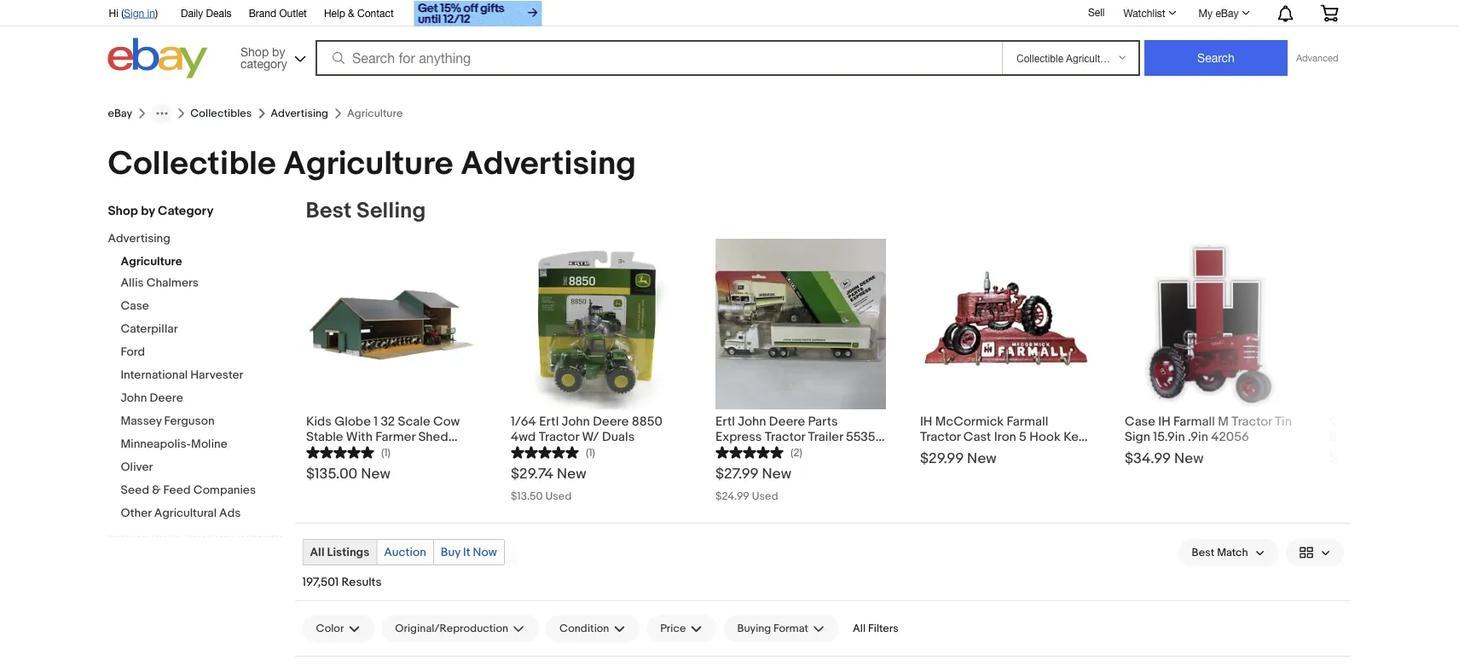 Task type: locate. For each thing, give the bounding box(es) containing it.
tractor right 'm'
[[1232, 413, 1272, 429]]

1 horizontal spatial used
[[752, 489, 778, 503]]

minneapolis-
[[121, 437, 191, 452]]

agriculture inside "advertising agriculture allis chalmers case caterpillar ford international harvester john deere massey ferguson minneapolis-moline oliver seed & feed companies other agricultural ads"
[[121, 255, 182, 269]]

2 horizontal spatial john
[[738, 413, 766, 429]]

price button
[[647, 615, 717, 642]]

1 horizontal spatial advertising link
[[271, 107, 328, 120]]

0 horizontal spatial sign
[[124, 7, 144, 19]]

1 horizontal spatial case
[[1125, 413, 1156, 429]]

ih mccormick farmall tractor cast iron 5 hook key rack image
[[920, 238, 1091, 409]]

tin
[[1275, 413, 1292, 429]]

best match
[[1192, 546, 1249, 559]]

0 vertical spatial agriculture
[[283, 144, 454, 184]]

by for category
[[272, 44, 285, 58]]

deere inside "advertising agriculture allis chalmers case caterpillar ford international harvester john deere massey ferguson minneapolis-moline oliver seed & feed companies other agricultural ads"
[[150, 391, 183, 406]]

(2)
[[790, 446, 802, 459]]

case up '$34.99'
[[1125, 413, 1156, 429]]

category
[[241, 56, 287, 70]]

1 horizontal spatial (1) link
[[511, 444, 595, 459]]

new inside $29.74 new $13.50 used
[[557, 465, 586, 483]]

kids globe 1 32 scale cow stable with farmer shed kg610200
[[306, 413, 460, 459]]

oliver up $19.95 at the right
[[1330, 413, 1364, 429]]

oliver western style si $19.95 new
[[1330, 413, 1460, 468]]

best for best match
[[1192, 546, 1215, 559]]

2 horizontal spatial 5 out of 5 stars image
[[715, 444, 784, 459]]

shop by category banner
[[99, 0, 1352, 83]]

& right help
[[348, 7, 355, 19]]

new for $29.99 new
[[967, 450, 997, 468]]

new down the "cast"
[[967, 450, 997, 468]]

1 used from the left
[[545, 489, 571, 503]]

1 vertical spatial all
[[853, 622, 866, 635]]

1 vertical spatial agriculture
[[121, 255, 182, 269]]

listings
[[327, 545, 370, 560]]

best left selling
[[306, 198, 352, 224]]

tractor left w/
[[538, 429, 579, 444]]

all
[[310, 545, 325, 560], [853, 622, 866, 635]]

used right $13.50
[[545, 489, 571, 503]]

5 out of 5 stars image up '$29.74'
[[511, 444, 579, 459]]

new down .9in
[[1174, 450, 1204, 468]]

ertl john deere parts express tractor trailer 5535 1991
[[715, 413, 876, 459]]

1 horizontal spatial all
[[853, 622, 866, 635]]

new for $135.00 new
[[361, 465, 390, 483]]

advertising link
[[271, 107, 328, 120], [108, 232, 270, 248]]

1 farmall from the left
[[1007, 413, 1049, 429]]

best
[[306, 198, 352, 224], [1192, 546, 1215, 559]]

.9in
[[1188, 429, 1209, 444]]

$27.99
[[715, 465, 759, 483]]

0 horizontal spatial advertising link
[[108, 232, 270, 248]]

2 (1) link from the left
[[511, 444, 595, 459]]

agriculture up allis
[[121, 255, 182, 269]]

case ih farmall m tractor tin sign 15.9in .9in 42056 image
[[1125, 238, 1296, 409]]

buying format
[[738, 622, 809, 635]]

1 ertl from the left
[[539, 413, 559, 429]]

1 horizontal spatial sign
[[1125, 429, 1151, 444]]

1 5 out of 5 stars image from the left
[[306, 444, 374, 459]]

1 vertical spatial best
[[1192, 546, 1215, 559]]

oliver inside "advertising agriculture allis chalmers case caterpillar ford international harvester john deere massey ferguson minneapolis-moline oliver seed & feed companies other agricultural ads"
[[121, 460, 153, 475]]

shop left category
[[108, 203, 138, 219]]

(1) link for $135.00 new
[[306, 444, 390, 459]]

new down 'kids globe 1 32 scale cow stable with farmer shed kg610200'
[[361, 465, 390, 483]]

1 horizontal spatial ih
[[1158, 413, 1171, 429]]

shop down brand
[[241, 44, 269, 58]]

moline
[[191, 437, 228, 452]]

agriculture up best selling
[[283, 144, 454, 184]]

tractor inside 1/64 ertl john deere 8850 4wd tractor w/ duals
[[538, 429, 579, 444]]

0 horizontal spatial best
[[306, 198, 352, 224]]

used
[[545, 489, 571, 503], [752, 489, 778, 503]]

1 vertical spatial case
[[1125, 413, 1156, 429]]

2 ih from the left
[[1158, 413, 1171, 429]]

1 horizontal spatial by
[[272, 44, 285, 58]]

tractor up (2)
[[765, 429, 805, 444]]

2 5 out of 5 stars image from the left
[[511, 444, 579, 459]]

by
[[272, 44, 285, 58], [141, 203, 155, 219]]

used inside $27.99 new $24.99 used
[[752, 489, 778, 503]]

2 farmall from the left
[[1174, 413, 1215, 429]]

cast
[[963, 429, 991, 444]]

ford link
[[121, 345, 283, 361]]

new right '$29.74'
[[557, 465, 586, 483]]

farmall inside "case ih farmall m tractor tin sign 15.9in .9in 42056 $34.99 new"
[[1174, 413, 1215, 429]]

allis chalmers link
[[121, 276, 283, 292]]

best inside dropdown button
[[1192, 546, 1215, 559]]

2 ertl from the left
[[715, 413, 735, 429]]

1 horizontal spatial shop
[[241, 44, 269, 58]]

parts
[[808, 413, 838, 429]]

new inside $27.99 new $24.99 used
[[762, 465, 791, 483]]

all inside button
[[853, 622, 866, 635]]

0 vertical spatial best
[[306, 198, 352, 224]]

used inside $29.74 new $13.50 used
[[545, 489, 571, 503]]

1 horizontal spatial best
[[1192, 546, 1215, 559]]

seed & feed companies link
[[121, 483, 283, 500]]

None submit
[[1145, 40, 1288, 76]]

new down oliver western style si link
[[1373, 450, 1403, 468]]

sell
[[1089, 6, 1105, 18]]

2 used from the left
[[752, 489, 778, 503]]

best for best selling
[[306, 198, 352, 224]]

(1) down w/
[[586, 446, 595, 459]]

0 horizontal spatial ertl
[[539, 413, 559, 429]]

john inside "advertising agriculture allis chalmers case caterpillar ford international harvester john deere massey ferguson minneapolis-moline oliver seed & feed companies other agricultural ads"
[[121, 391, 147, 406]]

format
[[774, 622, 809, 635]]

0 vertical spatial sign
[[124, 7, 144, 19]]

by inside shop by category
[[272, 44, 285, 58]]

by for category
[[141, 203, 155, 219]]

tractor inside "case ih farmall m tractor tin sign 15.9in .9in 42056 $34.99 new"
[[1232, 413, 1272, 429]]

1 horizontal spatial (1)
[[586, 446, 595, 459]]

my ebay link
[[1190, 3, 1258, 23]]

0 vertical spatial shop
[[241, 44, 269, 58]]

case
[[121, 299, 149, 314], [1125, 413, 1156, 429]]

ertl up 1991
[[715, 413, 735, 429]]

john
[[121, 391, 147, 406], [561, 413, 590, 429], [738, 413, 766, 429]]

oliver up seed
[[121, 460, 153, 475]]

agriculture for allis
[[121, 255, 182, 269]]

deere up (2)
[[769, 413, 805, 429]]

deere down international
[[150, 391, 183, 406]]

all left filters
[[853, 622, 866, 635]]

view: gallery view image
[[1300, 544, 1331, 562]]

original/reproduction button
[[382, 615, 539, 642]]

companies
[[193, 483, 256, 498]]

2 horizontal spatial deere
[[769, 413, 805, 429]]

advertising agriculture allis chalmers case caterpillar ford international harvester john deere massey ferguson minneapolis-moline oliver seed & feed companies other agricultural ads
[[108, 232, 256, 521]]

1 horizontal spatial &
[[348, 7, 355, 19]]

now
[[473, 545, 497, 560]]

shop for shop by category
[[241, 44, 269, 58]]

1
[[373, 413, 378, 429]]

5 out of 5 stars image up $135.00 new
[[306, 444, 374, 459]]

international
[[121, 368, 188, 383]]

(1)
[[381, 446, 390, 459], [586, 446, 595, 459]]

new down (2) link
[[762, 465, 791, 483]]

ertl right 1/64
[[539, 413, 559, 429]]

1 horizontal spatial 5 out of 5 stars image
[[511, 444, 579, 459]]

ferguson
[[164, 414, 215, 429]]

0 horizontal spatial shop
[[108, 203, 138, 219]]

ertl
[[539, 413, 559, 429], [715, 413, 735, 429]]

5 out of 5 stars image
[[306, 444, 374, 459], [511, 444, 579, 459], [715, 444, 784, 459]]

$135.00
[[306, 465, 357, 483]]

ebay link
[[108, 107, 132, 120]]

farmall for ih mccormick farmall tractor cast iron 5 hook key rack
[[1007, 413, 1049, 429]]

0 vertical spatial ebay
[[1216, 7, 1239, 19]]

&
[[348, 7, 355, 19], [152, 483, 161, 498]]

advertising inside "advertising agriculture allis chalmers case caterpillar ford international harvester john deere massey ferguson minneapolis-moline oliver seed & feed companies other agricultural ads"
[[108, 232, 170, 246]]

harvester
[[191, 368, 244, 383]]

1 (1) link from the left
[[306, 444, 390, 459]]

1 horizontal spatial ertl
[[715, 413, 735, 429]]

all up 197,501
[[310, 545, 325, 560]]

case down allis
[[121, 299, 149, 314]]

outlet
[[279, 7, 307, 19]]

by down brand outlet link
[[272, 44, 285, 58]]

0 horizontal spatial all
[[310, 545, 325, 560]]

0 horizontal spatial oliver
[[121, 460, 153, 475]]

original/reproduction
[[395, 622, 509, 635]]

new for $29.74 new $13.50 used
[[557, 465, 586, 483]]

new inside the oliver western style si $19.95 new
[[1373, 450, 1403, 468]]

1 (1) from the left
[[381, 446, 390, 459]]

w/
[[582, 429, 599, 444]]

shop inside shop by category
[[241, 44, 269, 58]]

0 horizontal spatial advertising
[[108, 232, 170, 246]]

0 vertical spatial by
[[272, 44, 285, 58]]

5 out of 5 stars image up $27.99
[[715, 444, 784, 459]]

& inside "advertising agriculture allis chalmers case caterpillar ford international harvester john deere massey ferguson minneapolis-moline oliver seed & feed companies other agricultural ads"
[[152, 483, 161, 498]]

1 vertical spatial advertising
[[461, 144, 637, 184]]

0 horizontal spatial (1) link
[[306, 444, 390, 459]]

kids globe 1 32 scale cow stable with farmer shed kg610200 link
[[306, 409, 477, 459]]

farmall
[[1007, 413, 1049, 429], [1174, 413, 1215, 429]]

ertl inside 1/64 ertl john deere 8850 4wd tractor w/ duals
[[539, 413, 559, 429]]

1 vertical spatial sign
[[1125, 429, 1151, 444]]

sign inside account navigation
[[124, 7, 144, 19]]

(1) for $135.00 new
[[381, 446, 390, 459]]

1 vertical spatial shop
[[108, 203, 138, 219]]

1/64
[[511, 413, 536, 429]]

condition button
[[546, 615, 640, 642]]

your shopping cart image
[[1320, 4, 1340, 22]]

(1) link up $135.00 new
[[306, 444, 390, 459]]

case ih farmall m tractor tin sign 15.9in .9in 42056 $34.99 new
[[1125, 413, 1292, 468]]

deere
[[150, 391, 183, 406], [593, 413, 629, 429], [769, 413, 805, 429]]

& left "feed"
[[152, 483, 161, 498]]

style
[[1418, 413, 1448, 429]]

0 vertical spatial case
[[121, 299, 149, 314]]

0 horizontal spatial ih
[[920, 413, 932, 429]]

ih up rack
[[920, 413, 932, 429]]

cow
[[433, 413, 460, 429]]

1 horizontal spatial agriculture
[[283, 144, 454, 184]]

(2) link
[[715, 444, 802, 459]]

1 ih from the left
[[920, 413, 932, 429]]

0 vertical spatial advertising link
[[271, 107, 328, 120]]

1 horizontal spatial ebay
[[1216, 7, 1239, 19]]

stable
[[306, 429, 343, 444]]

1 horizontal spatial deere
[[593, 413, 629, 429]]

3 5 out of 5 stars image from the left
[[715, 444, 784, 459]]

1 vertical spatial oliver
[[121, 460, 153, 475]]

ih left .9in
[[1158, 413, 1171, 429]]

tractor inside ih mccormick farmall tractor cast iron 5 hook key rack
[[920, 429, 961, 444]]

john left duals
[[561, 413, 590, 429]]

all filters
[[853, 622, 899, 635]]

agriculture for advertising
[[283, 144, 454, 184]]

0 horizontal spatial farmall
[[1007, 413, 1049, 429]]

0 horizontal spatial ebay
[[108, 107, 132, 120]]

shop by category
[[241, 44, 287, 70]]

match
[[1218, 546, 1249, 559]]

0 horizontal spatial agriculture
[[121, 255, 182, 269]]

1 horizontal spatial john
[[561, 413, 590, 429]]

2 vertical spatial advertising
[[108, 232, 170, 246]]

0 vertical spatial &
[[348, 7, 355, 19]]

0 horizontal spatial used
[[545, 489, 571, 503]]

iron
[[994, 429, 1016, 444]]

used for $29.74
[[545, 489, 571, 503]]

in
[[147, 7, 155, 19]]

2 (1) from the left
[[586, 446, 595, 459]]

tractor up $29.99
[[920, 429, 961, 444]]

32
[[380, 413, 395, 429]]

sign up '$34.99'
[[1125, 429, 1151, 444]]

best left the 'match'
[[1192, 546, 1215, 559]]

0 horizontal spatial by
[[141, 203, 155, 219]]

john up 'massey'
[[121, 391, 147, 406]]

collectibles link
[[190, 107, 252, 120]]

farmall inside ih mccormick farmall tractor cast iron 5 hook key rack
[[1007, 413, 1049, 429]]

daily
[[181, 7, 203, 19]]

1 vertical spatial by
[[141, 203, 155, 219]]

kids
[[306, 413, 331, 429]]

my
[[1199, 7, 1213, 19]]

by left category
[[141, 203, 155, 219]]

1 vertical spatial &
[[152, 483, 161, 498]]

oliver inside the oliver western style si $19.95 new
[[1330, 413, 1364, 429]]

all filters button
[[846, 615, 906, 642]]

0 horizontal spatial 5 out of 5 stars image
[[306, 444, 374, 459]]

john up (2) link
[[738, 413, 766, 429]]

0 horizontal spatial (1)
[[381, 446, 390, 459]]

(1) down farmer
[[381, 446, 390, 459]]

used right $24.99
[[752, 489, 778, 503]]

tractor
[[1232, 413, 1272, 429], [538, 429, 579, 444], [765, 429, 805, 444], [920, 429, 961, 444]]

(1) link up '$29.74'
[[511, 444, 595, 459]]

0 horizontal spatial john
[[121, 391, 147, 406]]

1/64 ertl john deere 8850 4wd tractor w/ duals image
[[511, 238, 681, 409]]

0 vertical spatial oliver
[[1330, 413, 1364, 429]]

auction
[[384, 545, 426, 560]]

advertising
[[271, 107, 328, 120], [461, 144, 637, 184], [108, 232, 170, 246]]

0 horizontal spatial &
[[152, 483, 161, 498]]

get an extra 15% off image
[[414, 1, 542, 26]]

none submit inside shop by category banner
[[1145, 40, 1288, 76]]

2 horizontal spatial advertising
[[461, 144, 637, 184]]

42056
[[1211, 429, 1249, 444]]

massey ferguson link
[[121, 414, 283, 430]]

advertising for advertising agriculture allis chalmers case caterpillar ford international harvester john deere massey ferguson minneapolis-moline oliver seed & feed companies other agricultural ads
[[108, 232, 170, 246]]

sign left in
[[124, 7, 144, 19]]

0 vertical spatial all
[[310, 545, 325, 560]]

1 horizontal spatial advertising
[[271, 107, 328, 120]]

1 horizontal spatial farmall
[[1174, 413, 1215, 429]]

0 horizontal spatial case
[[121, 299, 149, 314]]

best selling main content
[[296, 198, 1460, 666]]

1 horizontal spatial oliver
[[1330, 413, 1364, 429]]

0 horizontal spatial deere
[[150, 391, 183, 406]]

deere left 8850
[[593, 413, 629, 429]]

0 vertical spatial advertising
[[271, 107, 328, 120]]



Task type: describe. For each thing, give the bounding box(es) containing it.
john inside ertl john deere parts express tractor trailer 5535 1991
[[738, 413, 766, 429]]

& inside account navigation
[[348, 7, 355, 19]]

ertl inside ertl john deere parts express tractor trailer 5535 1991
[[715, 413, 735, 429]]

all for all listings
[[310, 545, 325, 560]]

brand outlet
[[249, 7, 307, 19]]

brand outlet link
[[249, 4, 307, 23]]

auction link
[[377, 540, 433, 565]]

ih mccormick farmall tractor cast iron 5 hook key rack
[[920, 413, 1085, 459]]

buying
[[738, 622, 771, 635]]

globe
[[334, 413, 371, 429]]

(1) link for $29.74 new
[[511, 444, 595, 459]]

5 out of 5 stars image for $27.99 new
[[715, 444, 784, 459]]

$29.74
[[511, 465, 553, 483]]

minneapolis-moline link
[[121, 437, 283, 453]]

case ih farmall m tractor tin sign 15.9in .9in 42056 link
[[1125, 409, 1296, 444]]

m
[[1218, 413, 1229, 429]]

15.9in
[[1153, 429, 1185, 444]]

advanced link
[[1288, 41, 1348, 75]]

sign in link
[[124, 7, 155, 19]]

condition
[[560, 622, 609, 635]]

allis
[[121, 276, 144, 291]]

1 vertical spatial advertising link
[[108, 232, 270, 248]]

hook
[[1030, 429, 1061, 444]]

ertl john deere parts express tractor trailer 5535 1991 image
[[715, 238, 886, 409]]

daily deals
[[181, 7, 232, 19]]

tractor inside ertl john deere parts express tractor trailer 5535 1991
[[765, 429, 805, 444]]

color button
[[302, 615, 375, 642]]

197,501 results
[[302, 575, 382, 590]]

case inside "case ih farmall m tractor tin sign 15.9in .9in 42056 $34.99 new"
[[1125, 413, 1156, 429]]

$135.00 new
[[306, 465, 390, 483]]

$24.99
[[715, 489, 749, 503]]

5 out of 5 stars image for $135.00 new
[[306, 444, 374, 459]]

price
[[661, 622, 686, 635]]

ford
[[121, 345, 145, 360]]

all listings link
[[303, 540, 376, 565]]

best selling
[[306, 198, 426, 224]]

shop for shop by category
[[108, 203, 138, 219]]

$19.95
[[1330, 450, 1370, 468]]

selling
[[357, 198, 426, 224]]

case link
[[121, 299, 283, 315]]

1991
[[715, 444, 738, 459]]

(1) for $29.74 new
[[586, 446, 595, 459]]

watchlist link
[[1115, 3, 1185, 23]]

deals
[[206, 7, 232, 19]]

massey
[[121, 414, 162, 429]]

account navigation
[[99, 0, 1352, 29]]

brand
[[249, 7, 277, 19]]

international harvester link
[[121, 368, 283, 384]]

caterpillar link
[[121, 322, 283, 338]]

best match button
[[1179, 539, 1279, 567]]

ih inside ih mccormick farmall tractor cast iron 5 hook key rack
[[920, 413, 932, 429]]

sign inside "case ih farmall m tractor tin sign 15.9in .9in 42056 $34.99 new"
[[1125, 429, 1151, 444]]

1 vertical spatial ebay
[[108, 107, 132, 120]]

john deere link
[[121, 391, 283, 407]]

1/64 ertl john deere 8850 4wd tractor w/ duals link
[[511, 409, 681, 444]]

john inside 1/64 ertl john deere 8850 4wd tractor w/ duals
[[561, 413, 590, 429]]

shed
[[418, 429, 448, 444]]

caterpillar
[[121, 322, 178, 337]]

category
[[158, 203, 214, 219]]

deere inside 1/64 ertl john deere 8850 4wd tractor w/ duals
[[593, 413, 629, 429]]

new inside "case ih farmall m tractor tin sign 15.9in .9in 42056 $34.99 new"
[[1174, 450, 1204, 468]]

all listings
[[310, 545, 370, 560]]

4wd
[[511, 429, 536, 444]]

ads
[[219, 506, 241, 521]]

farmall for case ih farmall m tractor tin sign 15.9in .9in 42056 $34.99 new
[[1174, 413, 1215, 429]]

(
[[121, 7, 124, 19]]

oliver link
[[121, 460, 283, 477]]

5 out of 5 stars image for $29.74 new
[[511, 444, 579, 459]]

duals
[[602, 429, 635, 444]]

collectibles
[[190, 107, 252, 120]]

advanced
[[1297, 52, 1339, 64]]

ebay inside account navigation
[[1216, 7, 1239, 19]]

)
[[155, 7, 158, 19]]

5
[[1019, 429, 1027, 444]]

Search for anything text field
[[318, 42, 999, 74]]

it
[[463, 545, 471, 560]]

shop by category button
[[233, 38, 310, 75]]

mccormick
[[935, 413, 1004, 429]]

color
[[316, 622, 344, 635]]

used for $27.99
[[752, 489, 778, 503]]

$29.74 new $13.50 used
[[511, 465, 586, 503]]

trailer
[[808, 429, 843, 444]]

ih inside "case ih farmall m tractor tin sign 15.9in .9in 42056 $34.99 new"
[[1158, 413, 1171, 429]]

farmer
[[375, 429, 415, 444]]

hi ( sign in )
[[109, 7, 158, 19]]

kids globe 1 32 scale cow stable with farmer shed kg610200 image
[[306, 238, 477, 409]]

rack
[[920, 444, 949, 459]]

deere inside ertl john deere parts express tractor trailer 5535 1991
[[769, 413, 805, 429]]

new for $27.99 new $24.99 used
[[762, 465, 791, 483]]

sell link
[[1081, 6, 1113, 18]]

case inside "advertising agriculture allis chalmers case caterpillar ford international harvester john deere massey ferguson minneapolis-moline oliver seed & feed companies other agricultural ads"
[[121, 299, 149, 314]]

with
[[346, 429, 372, 444]]

other
[[121, 506, 152, 521]]

my ebay
[[1199, 7, 1239, 19]]

contact
[[357, 7, 394, 19]]

key
[[1064, 429, 1085, 444]]

advertising for advertising
[[271, 107, 328, 120]]

buy
[[441, 545, 461, 560]]

ih mccormick farmall tractor cast iron 5 hook key rack link
[[920, 409, 1091, 459]]

buy it now link
[[434, 540, 504, 565]]

seed
[[121, 483, 149, 498]]

chalmers
[[147, 276, 199, 291]]

feed
[[163, 483, 191, 498]]

si
[[1450, 413, 1460, 429]]

daily deals link
[[181, 4, 232, 23]]

all for all filters
[[853, 622, 866, 635]]

shop by category
[[108, 203, 214, 219]]



Task type: vqa. For each thing, say whether or not it's contained in the screenshot.
the leftmost Best
yes



